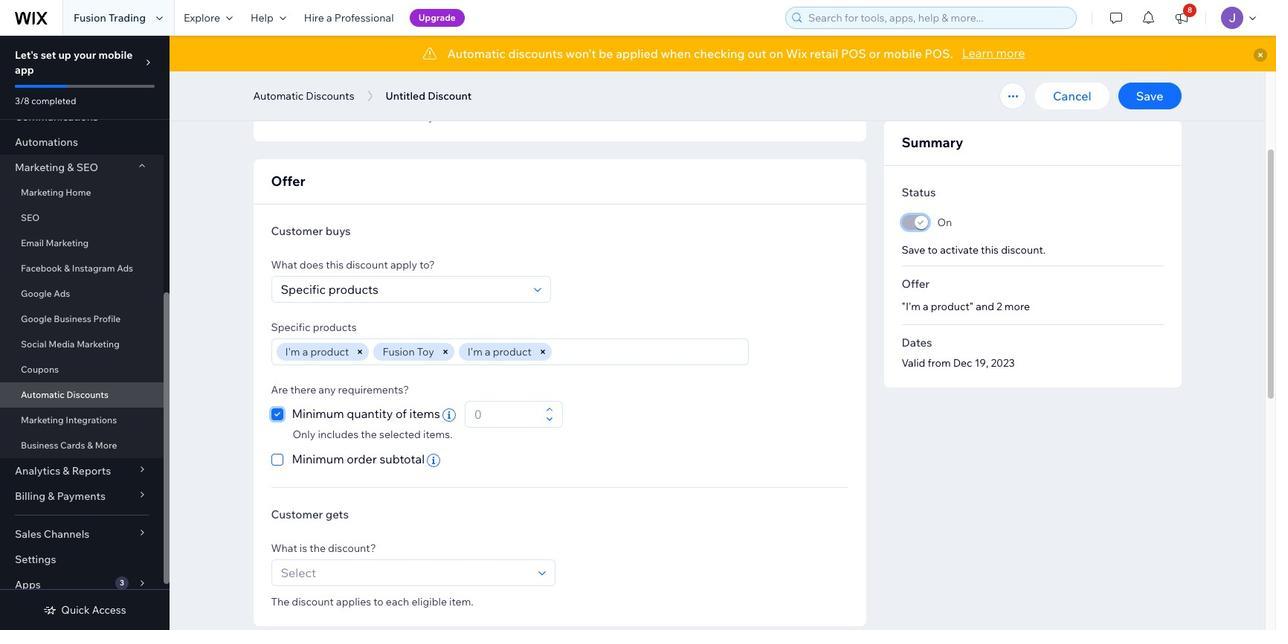 Task type: describe. For each thing, give the bounding box(es) containing it.
order
[[347, 452, 377, 466]]

more inside alert
[[997, 45, 1026, 60]]

the
[[271, 595, 290, 609]]

marketing integrations
[[21, 414, 117, 426]]

trading
[[109, 11, 146, 25]]

analytics & reports
[[15, 464, 111, 478]]

automatic for automatic discounts button
[[253, 89, 304, 103]]

checking
[[694, 46, 745, 61]]

explore
[[184, 11, 220, 25]]

and
[[976, 300, 995, 313]]

1 vertical spatial on
[[414, 110, 426, 123]]

analytics & reports button
[[0, 458, 164, 484]]

& for instagram
[[64, 263, 70, 274]]

specific products
[[271, 321, 357, 334]]

summary
[[902, 134, 964, 151]]

sales channels button
[[0, 522, 164, 547]]

a right toy
[[485, 345, 491, 359]]

let's
[[15, 48, 38, 62]]

a inside "link"
[[327, 11, 332, 25]]

set
[[41, 48, 56, 62]]

minimum quantity of items
[[292, 406, 440, 421]]

on inside alert
[[769, 46, 784, 61]]

analytics
[[15, 464, 60, 478]]

discounts
[[509, 46, 563, 61]]

alert containing learn more
[[170, 36, 1277, 71]]

automations
[[15, 135, 78, 149]]

gets
[[326, 507, 349, 522]]

automatic discounts won't be applied when checking out on wix retail pos or mobile pos.
[[447, 46, 954, 61]]

1 vertical spatial more
[[1005, 300, 1030, 313]]

3
[[120, 578, 124, 588]]

social
[[21, 339, 47, 350]]

0 text field
[[470, 402, 541, 427]]

site.
[[453, 110, 472, 123]]

profile
[[93, 313, 121, 324]]

settings
[[15, 553, 56, 566]]

discount.
[[1001, 243, 1046, 257]]

app
[[15, 63, 34, 77]]

1 horizontal spatial discount
[[346, 258, 388, 272]]

upgrade
[[419, 12, 456, 23]]

marketing for &
[[15, 161, 65, 174]]

customer gets
[[271, 507, 349, 522]]

business inside google business profile link
[[54, 313, 91, 324]]

automatic discounts for automatic discounts link
[[21, 389, 109, 400]]

a down specific products
[[303, 345, 308, 359]]

learn more link
[[962, 44, 1026, 62]]

google for google business profile
[[21, 313, 52, 324]]

customer for customer buys
[[271, 224, 323, 238]]

products
[[313, 321, 357, 334]]

Search for tools, apps, help & more... field
[[804, 7, 1072, 28]]

name
[[384, 110, 412, 123]]

hire a professional link
[[295, 0, 403, 36]]

save for save to activate this discount.
[[902, 243, 926, 257]]

2 product from the left
[[493, 345, 532, 359]]

only
[[293, 428, 316, 441]]

completed
[[31, 95, 76, 106]]

quick
[[61, 603, 90, 617]]

quantity
[[347, 406, 393, 421]]

more
[[95, 440, 117, 451]]

discounts for automatic discounts link
[[67, 389, 109, 400]]

billing & payments button
[[0, 484, 164, 509]]

applies
[[336, 595, 371, 609]]

access
[[92, 603, 126, 617]]

communications
[[15, 110, 98, 123]]

save button
[[1119, 83, 1182, 109]]

0 horizontal spatial to
[[374, 595, 384, 609]]

from
[[928, 356, 951, 370]]

to?
[[420, 258, 435, 272]]

item.
[[449, 595, 474, 609]]

apps
[[15, 578, 41, 591]]

apply
[[391, 258, 417, 272]]

untitled discount button
[[378, 85, 479, 107]]

this for see
[[364, 110, 382, 123]]

google business profile
[[21, 313, 121, 324]]

untitled discount
[[386, 89, 472, 103]]

billing & payments
[[15, 490, 106, 503]]

requirements?
[[338, 383, 409, 397]]

communications button
[[0, 104, 164, 129]]

minimum for minimum order subtotal
[[292, 452, 344, 466]]

business cards & more
[[21, 440, 117, 451]]

pos
[[841, 46, 867, 61]]

0 horizontal spatial offer
[[271, 173, 306, 190]]

automatic discounts for automatic discounts button
[[253, 89, 355, 103]]

1 horizontal spatial offer
[[902, 277, 930, 291]]

3/8
[[15, 95, 29, 106]]

marketing for home
[[21, 187, 64, 198]]

channels
[[44, 527, 90, 541]]

settings link
[[0, 547, 164, 572]]

cards
[[60, 440, 85, 451]]

Minimum order subtotal checkbox
[[271, 450, 443, 469]]

coupons
[[21, 364, 59, 375]]

google business profile link
[[0, 307, 164, 332]]

fusion for fusion trading
[[74, 11, 106, 25]]

marketing up 'facebook & instagram ads' at the left of page
[[46, 237, 89, 248]]

includes
[[318, 428, 359, 441]]

discounts for automatic discounts button
[[306, 89, 355, 103]]

there
[[291, 383, 316, 397]]

customer for customer gets
[[271, 507, 323, 522]]

instagram
[[72, 263, 115, 274]]

marketing home
[[21, 187, 91, 198]]

won't
[[566, 46, 596, 61]]

select field for discount
[[276, 277, 529, 302]]

0 horizontal spatial seo
[[21, 212, 40, 223]]

customers will see this name on your site.
[[271, 110, 472, 123]]

1 product from the left
[[311, 345, 349, 359]]

hire a professional
[[304, 11, 394, 25]]

sales channels
[[15, 527, 90, 541]]

up
[[58, 48, 71, 62]]

discount
[[428, 89, 472, 103]]

save to activate this discount.
[[902, 243, 1046, 257]]



Task type: locate. For each thing, give the bounding box(es) containing it.
what is the discount?
[[271, 542, 376, 555]]

None field
[[556, 339, 744, 365]]

& left reports
[[63, 464, 70, 478]]

a right hire
[[327, 11, 332, 25]]

google down facebook
[[21, 288, 52, 299]]

business
[[54, 313, 91, 324], [21, 440, 58, 451]]

automatic discounts inside sidebar element
[[21, 389, 109, 400]]

facebook & instagram ads link
[[0, 256, 164, 281]]

items.
[[423, 428, 453, 441]]

on right out
[[769, 46, 784, 61]]

the for is
[[310, 542, 326, 555]]

will
[[327, 110, 342, 123]]

&
[[67, 161, 74, 174], [64, 263, 70, 274], [87, 440, 93, 451], [63, 464, 70, 478], [48, 490, 55, 503]]

mobile inside alert
[[884, 46, 922, 61]]

0 vertical spatial business
[[54, 313, 91, 324]]

marketing down profile
[[77, 339, 120, 350]]

2 i'm a product from the left
[[468, 345, 532, 359]]

automatic down coupons
[[21, 389, 65, 400]]

marketing down automations
[[15, 161, 65, 174]]

1 vertical spatial what
[[271, 542, 297, 555]]

1 vertical spatial discount
[[292, 595, 334, 609]]

1 horizontal spatial discounts
[[306, 89, 355, 103]]

the
[[361, 428, 377, 441], [310, 542, 326, 555]]

1 horizontal spatial the
[[361, 428, 377, 441]]

1 vertical spatial your
[[429, 110, 450, 123]]

2 minimum from the top
[[292, 452, 344, 466]]

1 horizontal spatial i'm a product
[[468, 345, 532, 359]]

0 vertical spatial discount
[[346, 258, 388, 272]]

google ads link
[[0, 281, 164, 307]]

marketing
[[15, 161, 65, 174], [21, 187, 64, 198], [46, 237, 89, 248], [77, 339, 120, 350], [21, 414, 64, 426]]

google for google ads
[[21, 288, 52, 299]]

0 horizontal spatial discounts
[[67, 389, 109, 400]]

what left is
[[271, 542, 297, 555]]

0 horizontal spatial automatic discounts
[[21, 389, 109, 400]]

billing
[[15, 490, 45, 503]]

social media marketing link
[[0, 332, 164, 357]]

what for what is the discount?
[[271, 542, 297, 555]]

0 vertical spatial more
[[997, 45, 1026, 60]]

mobile down fusion trading on the top of the page
[[99, 48, 133, 62]]

the right is
[[310, 542, 326, 555]]

save inside "button"
[[1137, 89, 1164, 103]]

sales
[[15, 527, 41, 541]]

subtotal
[[380, 452, 425, 466]]

0 vertical spatial google
[[21, 288, 52, 299]]

alert
[[170, 36, 1277, 71]]

"i'm a product" and 2 more
[[902, 300, 1030, 313]]

buys
[[326, 224, 351, 238]]

1 vertical spatial business
[[21, 440, 58, 451]]

1 what from the top
[[271, 258, 297, 272]]

1 customer from the top
[[271, 224, 323, 238]]

a
[[327, 11, 332, 25], [923, 300, 929, 313], [303, 345, 308, 359], [485, 345, 491, 359]]

marketing down the marketing & seo
[[21, 187, 64, 198]]

customers
[[271, 110, 324, 123]]

0 vertical spatial discounts
[[306, 89, 355, 103]]

select field up 'each'
[[276, 560, 534, 586]]

Select field
[[276, 277, 529, 302], [276, 560, 534, 586]]

0 vertical spatial on
[[769, 46, 784, 61]]

automatic inside sidebar element
[[21, 389, 65, 400]]

coupons link
[[0, 357, 164, 382]]

to
[[928, 243, 938, 257], [374, 595, 384, 609]]

facebook
[[21, 263, 62, 274]]

product up 0 text box
[[493, 345, 532, 359]]

customer buys
[[271, 224, 351, 238]]

a right "i'm
[[923, 300, 929, 313]]

0 vertical spatial what
[[271, 258, 297, 272]]

pos.
[[925, 46, 954, 61]]

0 vertical spatial to
[[928, 243, 938, 257]]

what for what does this discount apply to?
[[271, 258, 297, 272]]

more right the learn
[[997, 45, 1026, 60]]

1 horizontal spatial seo
[[76, 161, 98, 174]]

1 horizontal spatial on
[[769, 46, 784, 61]]

google inside google ads link
[[21, 288, 52, 299]]

product"
[[931, 300, 974, 313]]

& for payments
[[48, 490, 55, 503]]

1 vertical spatial ads
[[54, 288, 70, 299]]

email
[[21, 237, 44, 248]]

wix
[[786, 46, 808, 61]]

i'm
[[285, 345, 300, 359], [468, 345, 483, 359]]

1 i'm a product from the left
[[285, 345, 349, 359]]

2 horizontal spatial this
[[981, 243, 999, 257]]

1 vertical spatial automatic discounts
[[21, 389, 109, 400]]

1 vertical spatial seo
[[21, 212, 40, 223]]

more right the 2
[[1005, 300, 1030, 313]]

1 horizontal spatial automatic
[[253, 89, 304, 103]]

offer up "i'm
[[902, 277, 930, 291]]

discounts inside sidebar element
[[67, 389, 109, 400]]

i'm a product up 0 text box
[[468, 345, 532, 359]]

see
[[345, 110, 362, 123]]

0 vertical spatial save
[[1137, 89, 1164, 103]]

are there any requirements?
[[271, 383, 409, 397]]

0 horizontal spatial ads
[[54, 288, 70, 299]]

this right activate
[[981, 243, 999, 257]]

& right facebook
[[64, 263, 70, 274]]

0 horizontal spatial this
[[326, 258, 344, 272]]

is
[[300, 542, 307, 555]]

offer up customer buys
[[271, 173, 306, 190]]

0 vertical spatial seo
[[76, 161, 98, 174]]

specific
[[271, 321, 311, 334]]

fusion for fusion toy
[[383, 345, 415, 359]]

hire
[[304, 11, 324, 25]]

minimum
[[292, 406, 344, 421], [292, 452, 344, 466]]

1 vertical spatial automatic
[[253, 89, 304, 103]]

dec
[[954, 356, 973, 370]]

select field down apply
[[276, 277, 529, 302]]

automatic discounts up customers
[[253, 89, 355, 103]]

items
[[410, 406, 440, 421]]

ads right instagram
[[117, 263, 133, 274]]

0 vertical spatial automatic
[[447, 46, 506, 61]]

marketing for integrations
[[21, 414, 64, 426]]

this right see
[[364, 110, 382, 123]]

automatic discounts inside button
[[253, 89, 355, 103]]

1 google from the top
[[21, 288, 52, 299]]

google up social
[[21, 313, 52, 324]]

1 horizontal spatial product
[[493, 345, 532, 359]]

0 vertical spatial the
[[361, 428, 377, 441]]

select field for discount?
[[276, 560, 534, 586]]

this right does
[[326, 258, 344, 272]]

cancel button
[[1036, 83, 1110, 109]]

save for save
[[1137, 89, 1164, 103]]

automatic discounts up marketing integrations
[[21, 389, 109, 400]]

automatic discounts
[[253, 89, 355, 103], [21, 389, 109, 400]]

minimum for minimum quantity of items
[[292, 406, 344, 421]]

1 horizontal spatial your
[[429, 110, 450, 123]]

untitled
[[386, 89, 426, 103]]

i'm a product down specific products
[[285, 345, 349, 359]]

discounts inside button
[[306, 89, 355, 103]]

& inside dropdown button
[[48, 490, 55, 503]]

your right "up"
[[74, 48, 96, 62]]

0 horizontal spatial mobile
[[99, 48, 133, 62]]

discount?
[[328, 542, 376, 555]]

1 horizontal spatial to
[[928, 243, 938, 257]]

2 what from the top
[[271, 542, 297, 555]]

seo inside popup button
[[76, 161, 98, 174]]

what left does
[[271, 258, 297, 272]]

& up home
[[67, 161, 74, 174]]

i'm a product
[[285, 345, 349, 359], [468, 345, 532, 359]]

to left 'each'
[[374, 595, 384, 609]]

2 google from the top
[[21, 313, 52, 324]]

1 vertical spatial google
[[21, 313, 52, 324]]

business up analytics
[[21, 440, 58, 451]]

1 horizontal spatial ads
[[117, 263, 133, 274]]

2
[[997, 300, 1003, 313]]

toy
[[417, 345, 434, 359]]

1 horizontal spatial save
[[1137, 89, 1164, 103]]

1 horizontal spatial fusion
[[383, 345, 415, 359]]

seo up marketing home link
[[76, 161, 98, 174]]

seo
[[76, 161, 98, 174], [21, 212, 40, 223]]

dates valid from dec 19, 2023
[[902, 336, 1015, 370]]

fusion left trading
[[74, 11, 106, 25]]

minimum inside checkbox
[[292, 452, 344, 466]]

minimum up only
[[292, 406, 344, 421]]

0 horizontal spatial fusion
[[74, 11, 106, 25]]

0 horizontal spatial your
[[74, 48, 96, 62]]

minimum inside option
[[292, 406, 344, 421]]

0 horizontal spatial product
[[311, 345, 349, 359]]

1 vertical spatial select field
[[276, 560, 534, 586]]

save
[[1137, 89, 1164, 103], [902, 243, 926, 257]]

0 horizontal spatial i'm a product
[[285, 345, 349, 359]]

& for seo
[[67, 161, 74, 174]]

2 vertical spatial automatic
[[21, 389, 65, 400]]

each
[[386, 595, 409, 609]]

1 vertical spatial this
[[981, 243, 999, 257]]

discount right the the
[[292, 595, 334, 609]]

out
[[748, 46, 767, 61]]

0 horizontal spatial the
[[310, 542, 326, 555]]

2 customer from the top
[[271, 507, 323, 522]]

let's set up your mobile app
[[15, 48, 133, 77]]

what
[[271, 258, 297, 272], [271, 542, 297, 555]]

learn more
[[962, 45, 1026, 60]]

customer up does
[[271, 224, 323, 238]]

0 vertical spatial this
[[364, 110, 382, 123]]

status
[[902, 185, 936, 199]]

fusion trading
[[74, 11, 146, 25]]

discount left apply
[[346, 258, 388, 272]]

& inside dropdown button
[[63, 464, 70, 478]]

this for activate
[[981, 243, 999, 257]]

automatic up customers
[[253, 89, 304, 103]]

1 vertical spatial minimum
[[292, 452, 344, 466]]

automations link
[[0, 129, 164, 155]]

customer up is
[[271, 507, 323, 522]]

0 horizontal spatial i'm
[[285, 345, 300, 359]]

your inside let's set up your mobile app
[[74, 48, 96, 62]]

marketing up business cards & more
[[21, 414, 64, 426]]

business up social media marketing
[[54, 313, 91, 324]]

0 vertical spatial minimum
[[292, 406, 344, 421]]

discounts up will
[[306, 89, 355, 103]]

minimum order subtotal
[[292, 452, 425, 466]]

0 vertical spatial fusion
[[74, 11, 106, 25]]

e.g., Summer Sale field
[[276, 75, 550, 100]]

1 i'm from the left
[[285, 345, 300, 359]]

& inside popup button
[[67, 161, 74, 174]]

reports
[[72, 464, 111, 478]]

marketing inside popup button
[[15, 161, 65, 174]]

1 vertical spatial customer
[[271, 507, 323, 522]]

1 vertical spatial discounts
[[67, 389, 109, 400]]

0 vertical spatial offer
[[271, 173, 306, 190]]

more
[[997, 45, 1026, 60], [1005, 300, 1030, 313]]

help
[[251, 11, 274, 25]]

are
[[271, 383, 288, 397]]

your left site.
[[429, 110, 450, 123]]

automatic up discount at the left of the page
[[447, 46, 506, 61]]

this
[[364, 110, 382, 123], [981, 243, 999, 257], [326, 258, 344, 272]]

the discount applies to each eligible item.
[[271, 595, 474, 609]]

mobile inside let's set up your mobile app
[[99, 48, 133, 62]]

fusion left toy
[[383, 345, 415, 359]]

1 select field from the top
[[276, 277, 529, 302]]

marketing & seo button
[[0, 155, 164, 180]]

automatic inside button
[[253, 89, 304, 103]]

0 vertical spatial select field
[[276, 277, 529, 302]]

"i'm
[[902, 300, 921, 313]]

applied
[[616, 46, 658, 61]]

fusion toy
[[383, 345, 434, 359]]

product
[[311, 345, 349, 359], [493, 345, 532, 359]]

email marketing link
[[0, 231, 164, 256]]

automatic for automatic discounts link
[[21, 389, 65, 400]]

0 horizontal spatial on
[[414, 110, 426, 123]]

1 vertical spatial the
[[310, 542, 326, 555]]

marketing integrations link
[[0, 408, 164, 433]]

2 i'm from the left
[[468, 345, 483, 359]]

0 vertical spatial automatic discounts
[[253, 89, 355, 103]]

& left more
[[87, 440, 93, 451]]

mobile right or at the top right
[[884, 46, 922, 61]]

sidebar element
[[0, 0, 170, 630]]

the for includes
[[361, 428, 377, 441]]

2 select field from the top
[[276, 560, 534, 586]]

minimum down only
[[292, 452, 344, 466]]

ads
[[117, 263, 133, 274], [54, 288, 70, 299]]

2 horizontal spatial automatic
[[447, 46, 506, 61]]

does
[[300, 258, 324, 272]]

Minimum quantity of items checkbox
[[271, 401, 458, 428]]

1 horizontal spatial automatic discounts
[[253, 89, 355, 103]]

1 horizontal spatial this
[[364, 110, 382, 123]]

& right billing
[[48, 490, 55, 503]]

i'm down specific
[[285, 345, 300, 359]]

google inside google business profile link
[[21, 313, 52, 324]]

i'm right toy
[[468, 345, 483, 359]]

automatic
[[447, 46, 506, 61], [253, 89, 304, 103], [21, 389, 65, 400]]

business inside business cards & more link
[[21, 440, 58, 451]]

2 vertical spatial this
[[326, 258, 344, 272]]

to left activate
[[928, 243, 938, 257]]

mobile
[[884, 46, 922, 61], [99, 48, 133, 62]]

discounts up integrations on the bottom left of the page
[[67, 389, 109, 400]]

or
[[869, 46, 881, 61]]

the down quantity
[[361, 428, 377, 441]]

1 vertical spatial offer
[[902, 277, 930, 291]]

1 vertical spatial to
[[374, 595, 384, 609]]

1 minimum from the top
[[292, 406, 344, 421]]

0 horizontal spatial automatic
[[21, 389, 65, 400]]

0 horizontal spatial discount
[[292, 595, 334, 609]]

0 vertical spatial customer
[[271, 224, 323, 238]]

1 vertical spatial fusion
[[383, 345, 415, 359]]

automatic discounts button
[[246, 85, 362, 107]]

seo up email
[[21, 212, 40, 223]]

on
[[938, 216, 953, 229]]

1 horizontal spatial i'm
[[468, 345, 483, 359]]

on right name
[[414, 110, 426, 123]]

ads up google business profile
[[54, 288, 70, 299]]

product down products
[[311, 345, 349, 359]]

quick access
[[61, 603, 126, 617]]

eligible
[[412, 595, 447, 609]]

& for reports
[[63, 464, 70, 478]]

1 vertical spatial save
[[902, 243, 926, 257]]

1 horizontal spatial mobile
[[884, 46, 922, 61]]

be
[[599, 46, 613, 61]]

0 vertical spatial ads
[[117, 263, 133, 274]]

0 vertical spatial your
[[74, 48, 96, 62]]

cancel
[[1054, 89, 1092, 103]]

0 horizontal spatial save
[[902, 243, 926, 257]]



Task type: vqa. For each thing, say whether or not it's contained in the screenshot.
Community link
no



